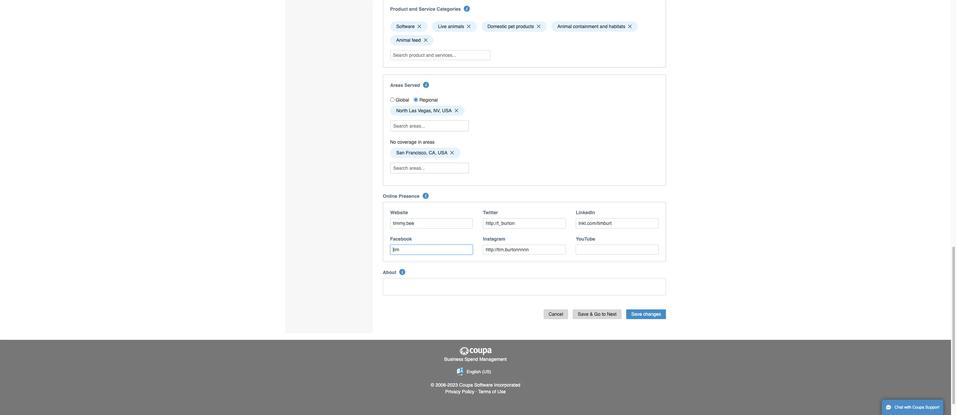 Task type: locate. For each thing, give the bounding box(es) containing it.
1 horizontal spatial and
[[600, 24, 608, 29]]

go
[[595, 312, 601, 317]]

software option
[[391, 21, 428, 32]]

categories
[[437, 6, 461, 12]]

(us)
[[483, 370, 492, 375]]

terms of use
[[479, 389, 506, 395]]

policy
[[462, 389, 475, 395]]

next
[[608, 312, 617, 317]]

and inside option
[[600, 24, 608, 29]]

additional information image right the presence at the left
[[423, 193, 429, 199]]

1 vertical spatial and
[[600, 24, 608, 29]]

© 2006-2023 coupa software incorporated
[[431, 383, 521, 388]]

additional information image right served
[[424, 82, 430, 88]]

1 horizontal spatial software
[[475, 383, 493, 388]]

animal for animal feed
[[397, 38, 411, 43]]

privacy policy
[[446, 389, 475, 395]]

None radio
[[391, 98, 395, 102]]

0 vertical spatial animal
[[558, 24, 572, 29]]

1 vertical spatial animal
[[397, 38, 411, 43]]

online
[[383, 194, 398, 199]]

spend
[[465, 357, 479, 362]]

coupa
[[460, 383, 473, 388], [913, 405, 925, 410]]

0 vertical spatial usa
[[443, 108, 452, 113]]

selected areas list box containing san francisco, ca, usa
[[388, 146, 662, 160]]

products
[[517, 24, 535, 29]]

coupa supplier portal image
[[459, 347, 493, 356]]

management
[[480, 357, 507, 362]]

chat with coupa support
[[896, 405, 940, 410]]

1 selected areas list box from the top
[[388, 104, 662, 118]]

twitter
[[483, 210, 498, 215]]

presence
[[399, 194, 420, 199]]

vegas,
[[418, 108, 433, 113]]

domestic
[[488, 24, 507, 29]]

1 save from the left
[[578, 312, 589, 317]]

additional information image
[[424, 82, 430, 88], [423, 193, 429, 199], [400, 269, 406, 275]]

selected areas list box containing north las vegas, nv, usa
[[388, 104, 662, 118]]

containment
[[574, 24, 599, 29]]

privacy
[[446, 389, 461, 395]]

0 horizontal spatial software
[[397, 24, 415, 29]]

save
[[578, 312, 589, 317], [632, 312, 643, 317]]

Facebook text field
[[391, 245, 473, 255]]

usa inside north las vegas, nv, usa option
[[443, 108, 452, 113]]

2 save from the left
[[632, 312, 643, 317]]

nv,
[[434, 108, 441, 113]]

software up animal feed
[[397, 24, 415, 29]]

animal left 'feed'
[[397, 38, 411, 43]]

0 horizontal spatial save
[[578, 312, 589, 317]]

global
[[396, 97, 410, 103]]

0 vertical spatial selected areas list box
[[388, 104, 662, 118]]

english
[[467, 370, 481, 375]]

terms
[[479, 389, 491, 395]]

Search areas... text field
[[391, 121, 468, 131]]

None radio
[[414, 98, 419, 102]]

animal feed
[[397, 38, 421, 43]]

1 horizontal spatial animal
[[558, 24, 572, 29]]

english (us)
[[467, 370, 492, 375]]

2 selected areas list box from the top
[[388, 146, 662, 160]]

0 horizontal spatial and
[[410, 6, 418, 12]]

save changes
[[632, 312, 662, 317]]

Search areas... text field
[[391, 163, 468, 173]]

Instagram text field
[[483, 245, 566, 255]]

1 horizontal spatial coupa
[[913, 405, 925, 410]]

usa inside san francisco, ca, usa option
[[438, 150, 448, 156]]

selected areas list box
[[388, 104, 662, 118], [388, 146, 662, 160]]

software
[[397, 24, 415, 29], [475, 383, 493, 388]]

service
[[419, 6, 436, 12]]

usa right nv,
[[443, 108, 452, 113]]

and left habitats
[[600, 24, 608, 29]]

0 horizontal spatial animal
[[397, 38, 411, 43]]

usa right 'ca,'
[[438, 150, 448, 156]]

animal
[[558, 24, 572, 29], [397, 38, 411, 43]]

coupa up "policy"
[[460, 383, 473, 388]]

feed
[[412, 38, 421, 43]]

animal containment and habitats option
[[552, 21, 639, 32]]

save left &
[[578, 312, 589, 317]]

save & go to next button
[[573, 310, 622, 319]]

las
[[409, 108, 417, 113]]

save changes button
[[627, 310, 667, 319]]

selected list box
[[388, 20, 662, 47]]

animal for animal containment and habitats
[[558, 24, 572, 29]]

usa
[[443, 108, 452, 113], [438, 150, 448, 156]]

1 vertical spatial coupa
[[913, 405, 925, 410]]

0 horizontal spatial coupa
[[460, 383, 473, 388]]

0 vertical spatial and
[[410, 6, 418, 12]]

animal feed option
[[391, 35, 434, 45]]

north
[[397, 108, 408, 113]]

incorporated
[[494, 383, 521, 388]]

1 horizontal spatial save
[[632, 312, 643, 317]]

regional
[[420, 97, 438, 103]]

san francisco, ca, usa option
[[391, 148, 461, 158]]

north las vegas, nv, usa option
[[391, 106, 465, 116]]

1 vertical spatial usa
[[438, 150, 448, 156]]

product and service categories
[[391, 6, 461, 12]]

coupa inside button
[[913, 405, 925, 410]]

0 vertical spatial coupa
[[460, 383, 473, 388]]

additional information image
[[464, 6, 470, 12]]

live animals
[[438, 24, 465, 29]]

0 vertical spatial software
[[397, 24, 415, 29]]

domestic pet products option
[[482, 21, 547, 32]]

1 vertical spatial additional information image
[[423, 193, 429, 199]]

additional information image right about
[[400, 269, 406, 275]]

1 vertical spatial software
[[475, 383, 493, 388]]

1 vertical spatial selected areas list box
[[388, 146, 662, 160]]

save left the changes
[[632, 312, 643, 317]]

selected areas list box for search areas... text field
[[388, 146, 662, 160]]

0 vertical spatial additional information image
[[424, 82, 430, 88]]

instagram
[[483, 236, 506, 242]]

software up terms
[[475, 383, 493, 388]]

coupa right "with"
[[913, 405, 925, 410]]

chat with coupa support button
[[883, 400, 944, 415]]

and
[[410, 6, 418, 12], [600, 24, 608, 29]]

and left service
[[410, 6, 418, 12]]

2023
[[448, 383, 458, 388]]

terms of use link
[[479, 389, 506, 395]]

website
[[391, 210, 408, 215]]

animal left containment
[[558, 24, 572, 29]]

cancel link
[[544, 310, 569, 319]]



Task type: vqa. For each thing, say whether or not it's contained in the screenshot.
2023
yes



Task type: describe. For each thing, give the bounding box(es) containing it.
2 vertical spatial additional information image
[[400, 269, 406, 275]]

chat
[[896, 405, 904, 410]]

software inside software option
[[397, 24, 415, 29]]

no coverage in areas
[[391, 139, 435, 145]]

use
[[498, 389, 506, 395]]

additional information image for presence
[[423, 193, 429, 199]]

animal containment and habitats
[[558, 24, 626, 29]]

san
[[397, 150, 405, 156]]

habitats
[[609, 24, 626, 29]]

support
[[926, 405, 940, 410]]

Twitter text field
[[483, 218, 566, 229]]

with
[[905, 405, 912, 410]]

LinkedIn text field
[[576, 218, 659, 229]]

©
[[431, 383, 435, 388]]

product
[[391, 6, 408, 12]]

francisco,
[[406, 150, 428, 156]]

no
[[391, 139, 397, 145]]

served
[[405, 83, 420, 88]]

linkedin
[[576, 210, 596, 215]]

in
[[418, 139, 422, 145]]

YouTube text field
[[576, 245, 659, 255]]

about
[[383, 270, 397, 275]]

live
[[438, 24, 447, 29]]

san francisco, ca, usa
[[397, 150, 448, 156]]

save for save changes
[[632, 312, 643, 317]]

privacy policy link
[[446, 389, 475, 395]]

ca,
[[429, 150, 437, 156]]

areas
[[391, 83, 404, 88]]

&
[[590, 312, 594, 317]]

live animals option
[[432, 21, 477, 32]]

save & go to next
[[578, 312, 617, 317]]

coverage
[[398, 139, 417, 145]]

Search product and services... field
[[391, 50, 491, 60]]

online presence
[[383, 194, 420, 199]]

domestic pet products
[[488, 24, 535, 29]]

About text field
[[383, 278, 667, 296]]

to
[[602, 312, 606, 317]]

animals
[[448, 24, 465, 29]]

facebook
[[391, 236, 412, 242]]

Website text field
[[391, 218, 473, 229]]

business spend management
[[445, 357, 507, 362]]

additional information image for served
[[424, 82, 430, 88]]

of
[[493, 389, 497, 395]]

north las vegas, nv, usa
[[397, 108, 452, 113]]

selected areas list box for search areas... text box
[[388, 104, 662, 118]]

areas served
[[391, 83, 420, 88]]

pet
[[509, 24, 515, 29]]

2006-
[[436, 383, 448, 388]]

youtube
[[576, 236, 596, 242]]

cancel
[[549, 312, 564, 317]]

changes
[[644, 312, 662, 317]]

business
[[445, 357, 464, 362]]

save for save & go to next
[[578, 312, 589, 317]]

areas
[[423, 139, 435, 145]]



